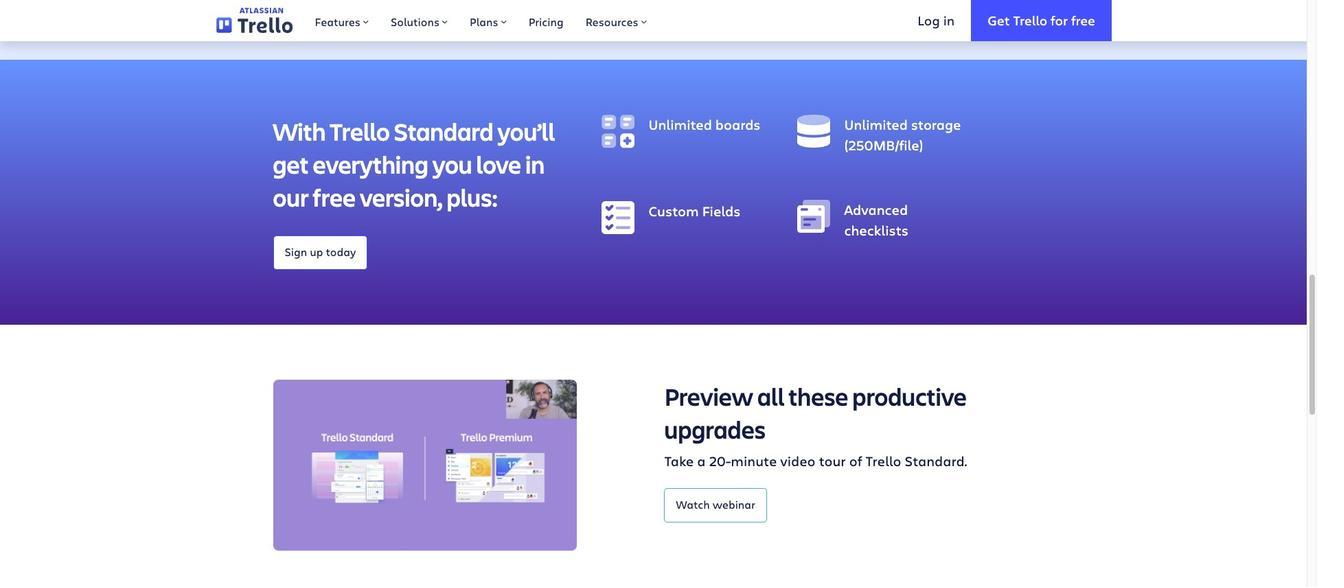 Task type: describe. For each thing, give the bounding box(es) containing it.
with trello standard you'll get everything you love in our free version, plus:
[[273, 115, 555, 214]]

advanced checklists
[[845, 201, 909, 240]]

pricing
[[529, 14, 564, 29]]

boards
[[716, 116, 761, 134]]

checklists
[[845, 221, 909, 240]]

get
[[273, 148, 309, 181]]

minute
[[731, 452, 777, 471]]

a
[[697, 452, 706, 471]]

(250mb/file)
[[845, 136, 924, 155]]

resources button
[[575, 0, 658, 41]]

standard
[[394, 115, 494, 148]]

log in
[[918, 11, 955, 29]]

up
[[310, 245, 323, 259]]

in inside log in link
[[944, 11, 955, 29]]

preview all these productive upgrades take a 20-minute video tour of trello standard.
[[665, 380, 968, 471]]

our
[[273, 181, 309, 214]]

tour
[[819, 452, 846, 471]]

you
[[433, 148, 472, 181]]

today
[[326, 245, 356, 259]]

sign up today
[[285, 245, 356, 259]]

everything
[[313, 148, 429, 181]]

solutions button
[[380, 0, 459, 41]]

custom
[[649, 202, 699, 221]]

log in link
[[902, 0, 971, 41]]

these
[[789, 380, 849, 413]]

unlimited for unlimited boards
[[649, 116, 712, 134]]

preview
[[665, 380, 754, 413]]

trello for get
[[1014, 11, 1048, 29]]

unlimited boards
[[649, 116, 761, 134]]

free inside with trello standard you'll get everything you love in our free version, plus:
[[313, 181, 356, 214]]

features button
[[304, 0, 380, 41]]

get
[[988, 11, 1010, 29]]

plans button
[[459, 0, 518, 41]]

free inside get trello for free "link"
[[1072, 11, 1096, 29]]

sign up today link
[[273, 236, 368, 270]]



Task type: locate. For each thing, give the bounding box(es) containing it.
custom fields
[[649, 202, 741, 221]]

1 horizontal spatial unlimited
[[845, 116, 908, 134]]

0 horizontal spatial free
[[313, 181, 356, 214]]

trello for with
[[330, 115, 390, 148]]

with
[[273, 115, 326, 148]]

trello inside with trello standard you'll get everything you love in our free version, plus:
[[330, 115, 390, 148]]

get trello for free
[[988, 11, 1096, 29]]

features
[[315, 14, 361, 29]]

productive
[[853, 380, 967, 413]]

unlimited inside unlimited storage (250mb/file)
[[845, 116, 908, 134]]

you'll
[[498, 115, 555, 148]]

unlimited for unlimited storage (250mb/file)
[[845, 116, 908, 134]]

in
[[944, 11, 955, 29], [526, 148, 545, 181]]

plans
[[470, 14, 498, 29]]

in inside with trello standard you'll get everything you love in our free version, plus:
[[526, 148, 545, 181]]

1 horizontal spatial in
[[944, 11, 955, 29]]

free right our
[[313, 181, 356, 214]]

0 vertical spatial in
[[944, 11, 955, 29]]

free right for
[[1072, 11, 1096, 29]]

watch webinar link
[[665, 489, 767, 523]]

unlimited up (250mb/file)
[[845, 116, 908, 134]]

watch webinar
[[676, 498, 756, 512]]

upgrades
[[665, 413, 766, 446]]

unlimited storage (250mb/file)
[[845, 116, 961, 155]]

1 vertical spatial free
[[313, 181, 356, 214]]

unlimited
[[649, 116, 712, 134], [845, 116, 908, 134]]

2 horizontal spatial trello
[[1014, 11, 1048, 29]]

1 unlimited from the left
[[649, 116, 712, 134]]

resources
[[586, 14, 639, 29]]

0 horizontal spatial unlimited
[[649, 116, 712, 134]]

solutions
[[391, 14, 440, 29]]

free
[[1072, 11, 1096, 29], [313, 181, 356, 214]]

version,
[[360, 181, 443, 214]]

1 horizontal spatial trello
[[866, 452, 902, 471]]

trello inside "link"
[[1014, 11, 1048, 29]]

love
[[476, 148, 521, 181]]

for
[[1051, 11, 1068, 29]]

1 vertical spatial trello
[[330, 115, 390, 148]]

all
[[758, 380, 785, 413]]

take
[[665, 452, 694, 471]]

in right love
[[526, 148, 545, 181]]

0 horizontal spatial in
[[526, 148, 545, 181]]

image showing a screenshot from the trello standard webinar image
[[273, 380, 577, 551]]

get trello for free link
[[971, 0, 1112, 41]]

trello
[[1014, 11, 1048, 29], [330, 115, 390, 148], [866, 452, 902, 471]]

pricing link
[[518, 0, 575, 41]]

webinar
[[713, 498, 756, 512]]

in right log
[[944, 11, 955, 29]]

20-
[[709, 452, 731, 471]]

trello left for
[[1014, 11, 1048, 29]]

atlassian trello image
[[216, 8, 293, 33]]

1 vertical spatial in
[[526, 148, 545, 181]]

sign
[[285, 245, 307, 259]]

unlimited left boards
[[649, 116, 712, 134]]

video
[[781, 452, 816, 471]]

plus:
[[447, 181, 498, 214]]

2 unlimited from the left
[[845, 116, 908, 134]]

0 vertical spatial trello
[[1014, 11, 1048, 29]]

fields
[[703, 202, 741, 221]]

2 vertical spatial trello
[[866, 452, 902, 471]]

trello right with
[[330, 115, 390, 148]]

log
[[918, 11, 940, 29]]

watch
[[676, 498, 710, 512]]

storage
[[912, 116, 961, 134]]

0 vertical spatial free
[[1072, 11, 1096, 29]]

standard.
[[905, 452, 968, 471]]

advanced
[[845, 201, 908, 219]]

trello right of
[[866, 452, 902, 471]]

1 horizontal spatial free
[[1072, 11, 1096, 29]]

of
[[850, 452, 863, 471]]

trello inside preview all these productive upgrades take a 20-minute video tour of trello standard.
[[866, 452, 902, 471]]

0 horizontal spatial trello
[[330, 115, 390, 148]]



Task type: vqa. For each thing, say whether or not it's contained in the screenshot.
leftmost Greg Robinson (gregrobinson96) icon
no



